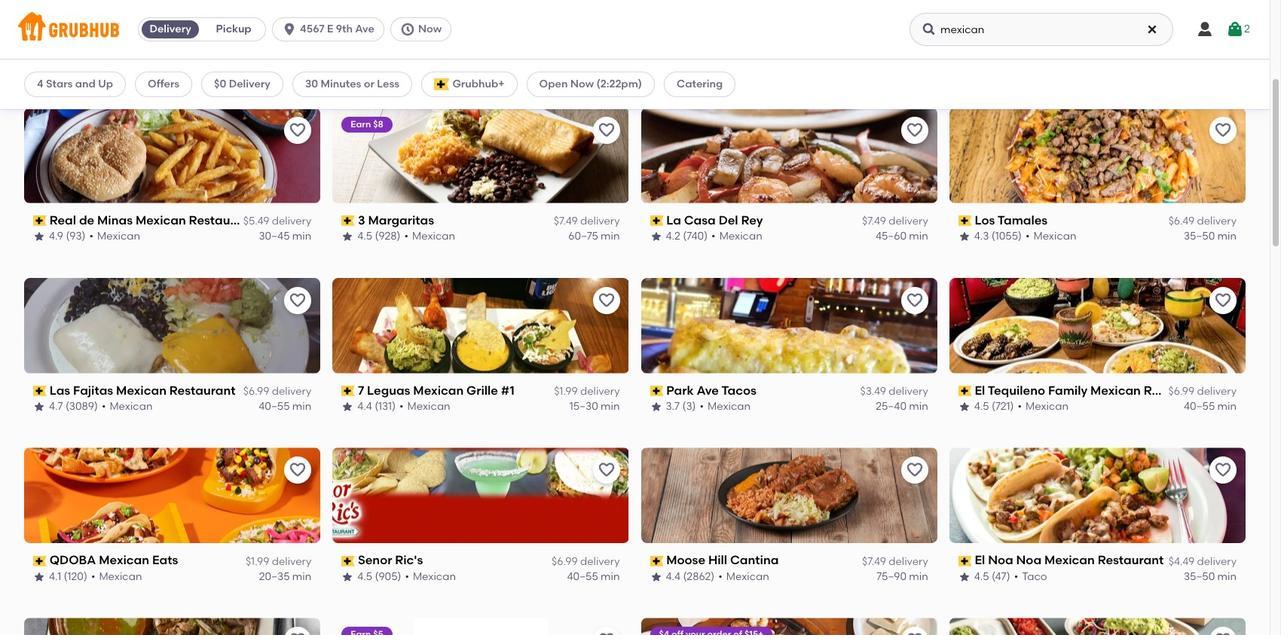 Task type: vqa. For each thing, say whether or not it's contained in the screenshot.
the middle the cashew
no



Task type: locate. For each thing, give the bounding box(es) containing it.
delivery
[[272, 45, 312, 57], [581, 45, 620, 57], [889, 45, 929, 57], [1198, 45, 1237, 57], [272, 215, 312, 228], [581, 215, 620, 228], [889, 215, 929, 228], [1198, 215, 1237, 228], [272, 385, 312, 398], [581, 385, 620, 398], [889, 385, 929, 398], [1198, 385, 1237, 398], [272, 556, 312, 568], [581, 556, 620, 568], [889, 556, 929, 568], [1198, 556, 1237, 568]]

las up the 4.7
[[50, 383, 70, 398]]

$7.49 up 45–60
[[863, 215, 887, 228]]

1 horizontal spatial 4.3
[[975, 230, 990, 243]]

4.5 left (721)
[[975, 401, 990, 413]]

• for 3 margaritas
[[405, 230, 409, 243]]

delivery for el noa noa mexican restaurant
[[1198, 556, 1237, 568]]

$6.99 delivery
[[1169, 45, 1237, 57], [243, 385, 312, 398], [1169, 385, 1237, 398], [552, 556, 620, 568]]

star icon image for real de minas mexican restaurant
[[33, 231, 45, 243]]

$6.99 delivery for el tequileno family mexican restaurant-aurora
[[1169, 385, 1237, 398]]

mexican down qdoba mexican eats
[[99, 571, 142, 584]]

0 vertical spatial now
[[418, 23, 442, 35]]

min for moose hill cantina
[[910, 571, 929, 584]]

grubhub+
[[453, 78, 505, 90]]

35–50 min down $4.49 delivery
[[1185, 571, 1237, 584]]

• for 7 leguas mexican grille #1
[[400, 401, 404, 413]]

4.2 (761)
[[49, 60, 88, 73]]

1 vertical spatial $3.49
[[861, 385, 887, 398]]

• down ric's
[[405, 571, 409, 584]]

• right (47)
[[1015, 571, 1019, 584]]

• mexican for ave
[[700, 401, 751, 413]]

30
[[305, 78, 318, 90]]

up
[[98, 78, 113, 90]]

• mexican for mexican
[[91, 571, 142, 584]]

35–50 down $4.49 delivery
[[1185, 571, 1216, 584]]

min
[[292, 60, 312, 73], [601, 60, 620, 73], [910, 60, 929, 73], [1218, 60, 1237, 73], [292, 230, 312, 243], [601, 230, 620, 243], [910, 230, 929, 243], [1218, 230, 1237, 243], [292, 401, 312, 413], [601, 401, 620, 413], [910, 401, 929, 413], [1218, 401, 1237, 413], [292, 571, 312, 584], [601, 571, 620, 584], [910, 571, 929, 584], [1218, 571, 1237, 584]]

subscription pass image left fajitas
[[33, 386, 47, 397]]

35–50 min
[[1185, 230, 1237, 243], [1185, 571, 1237, 584]]

75–90
[[877, 571, 907, 584]]

4.3
[[358, 60, 372, 73], [975, 230, 990, 243]]

save this restaurant image
[[289, 121, 307, 139], [906, 121, 924, 139], [1215, 121, 1233, 139], [289, 291, 307, 310], [598, 291, 616, 310], [598, 462, 616, 480], [1215, 462, 1233, 480], [289, 632, 307, 636], [1215, 632, 1233, 636]]

subscription pass image left moose
[[650, 556, 664, 567]]

$1.99 delivery up 15–30
[[554, 385, 620, 398]]

el for el tequileno family mexican restaurant-aurora
[[975, 383, 986, 398]]

$7.49 for 3 margaritas
[[554, 215, 578, 228]]

mexican down 7 leguas mexican grille #1
[[408, 401, 451, 413]]

noa
[[989, 554, 1014, 568], [1017, 554, 1042, 568]]

4.5 down 3
[[358, 230, 373, 243]]

mexican right minas
[[136, 213, 186, 227]]

star icon image left the 4.7
[[33, 401, 45, 413]]

svg image
[[1197, 20, 1215, 38], [1227, 20, 1245, 38], [282, 22, 297, 37], [400, 22, 415, 37], [922, 22, 937, 37]]

2 35–50 min from the top
[[1185, 571, 1237, 584]]

subscription pass image
[[33, 45, 47, 56], [342, 45, 355, 56], [33, 216, 47, 226], [33, 386, 47, 397], [342, 386, 355, 397], [959, 386, 972, 397], [33, 556, 47, 567], [650, 556, 664, 567]]

star icon image left 4.5 (721) on the bottom
[[959, 401, 971, 413]]

1 35–50 min from the top
[[1185, 230, 1237, 243]]

delivery right $0
[[229, 78, 271, 90]]

el tequileno family mexican restaurant-aurora logo image
[[950, 278, 1246, 374]]

0 horizontal spatial 4.2
[[49, 60, 64, 73]]

star icon image for 7 leguas mexican grille #1
[[342, 401, 354, 413]]

subscription pass image for la casa del rey
[[650, 216, 664, 226]]

9th
[[336, 23, 353, 35]]

0 vertical spatial $1.99
[[554, 385, 578, 398]]

• right (131)
[[400, 401, 404, 413]]

0 vertical spatial 4.2
[[49, 60, 64, 73]]

• for park ave tacos
[[700, 401, 704, 413]]

4 stars and up
[[37, 78, 113, 90]]

35–50 for los tamales
[[1185, 230, 1216, 243]]

delivery for qdoba mexican eats
[[272, 556, 312, 568]]

• mexican for casa
[[712, 230, 763, 243]]

7 leguas mexican grille #1 logo image
[[333, 278, 629, 374]]

ave inside button
[[355, 23, 375, 35]]

• mexican down margaritas
[[405, 230, 456, 243]]

delivery
[[150, 23, 191, 35], [229, 78, 271, 90]]

hill
[[709, 554, 728, 568]]

$3.99
[[861, 45, 887, 57]]

save this restaurant image for los tamales
[[1215, 121, 1233, 139]]

35–50 down $6.49 delivery
[[1185, 230, 1216, 243]]

subscription pass image for qdoba mexican eats
[[33, 556, 47, 567]]

noa up (47)
[[989, 554, 1014, 568]]

(1055)
[[992, 230, 1022, 243]]

$7.49 delivery up 60–75
[[554, 215, 620, 228]]

4.4 for moose
[[666, 571, 681, 584]]

• for tamale kitchen
[[92, 60, 96, 73]]

las fajitas mexican restaurant
[[50, 383, 236, 398]]

$1.99
[[554, 385, 578, 398], [246, 556, 269, 568]]

• mexican down 'fe'
[[408, 60, 459, 73]]

svg image inside 2 button
[[1227, 20, 1245, 38]]

subscription pass image
[[650, 45, 664, 56], [959, 45, 972, 56], [342, 216, 355, 226], [650, 216, 664, 226], [959, 216, 972, 226], [650, 386, 664, 397], [342, 556, 355, 567], [959, 556, 972, 567]]

0 vertical spatial $1.99 delivery
[[554, 385, 620, 398]]

1 horizontal spatial $1.99
[[554, 385, 578, 398]]

4.3 down old
[[358, 60, 372, 73]]

0 vertical spatial $3.49
[[552, 45, 578, 57]]

$7.49 up 75–90 at right
[[863, 556, 887, 568]]

now right open at the top of page
[[571, 78, 594, 90]]

save this restaurant button for 7 leguas mexican grille #1 logo
[[593, 287, 620, 314]]

1 horizontal spatial now
[[571, 78, 594, 90]]

0 vertical spatial delivery
[[150, 23, 191, 35]]

mexican right 'fe'
[[438, 43, 488, 57]]

1 vertical spatial 4.2
[[666, 230, 681, 243]]

star icon image for moose hill cantina
[[650, 572, 662, 584]]

santa
[[382, 43, 418, 57]]

• for qdoba mexican eats
[[91, 571, 95, 584]]

$1.99 for qdoba mexican eats
[[246, 556, 269, 568]]

mexican left to
[[1091, 383, 1142, 398]]

star icon image for senor ric's
[[342, 572, 354, 584]]

4.3 (2767)
[[358, 60, 405, 73]]

• for el noa noa mexican restaurant
[[1015, 571, 1019, 584]]

el up 4.5 (721) on the bottom
[[975, 383, 986, 398]]

star icon image left 4.4 (2862)
[[650, 572, 662, 584]]

ave right "park"
[[697, 383, 719, 398]]

0 horizontal spatial noa
[[989, 554, 1014, 568]]

mexican up the 'grubhub plus flag logo'
[[416, 60, 459, 73]]

4.2
[[49, 60, 64, 73], [666, 230, 681, 243]]

• mexican for tamales
[[1026, 230, 1077, 243]]

el up "3.9"
[[975, 43, 986, 57]]

35–50
[[1185, 230, 1216, 243], [1185, 571, 1216, 584]]

1 horizontal spatial delivery
[[229, 78, 271, 90]]

• mexican down park ave tacos
[[700, 401, 751, 413]]

tequileno
[[988, 383, 1046, 398]]

4.5 for senor ric's
[[358, 571, 373, 584]]

0 vertical spatial $3.49 delivery
[[552, 45, 620, 57]]

40–55 min for tamale kitchen
[[259, 60, 312, 73]]

svg image
[[1147, 23, 1159, 35]]

• mexican for de
[[89, 230, 140, 243]]

$3.49 for park ave tacos
[[861, 385, 887, 398]]

• down tequileno at right
[[1018, 401, 1023, 413]]

(740)
[[683, 230, 708, 243]]

0 horizontal spatial 2
[[1154, 43, 1161, 57]]

25–40 for old santa fe mexican grille & bar
[[568, 60, 599, 73]]

now button
[[391, 17, 458, 41]]

1 horizontal spatial $3.49 delivery
[[861, 385, 929, 398]]

1 horizontal spatial 4.4
[[666, 571, 681, 584]]

star icon image left the 4.3 (1055)
[[959, 231, 971, 243]]

• down fajitas
[[102, 401, 106, 413]]

real de minas mexican restaurant logo image
[[24, 108, 321, 203]]

proceed to checkout button
[[1053, 374, 1255, 401]]

• down tamales on the right of the page
[[1026, 230, 1030, 243]]

moose hill cantina
[[667, 554, 779, 568]]

la casa del rey
[[667, 213, 763, 227]]

subscription pass image for 7 leguas mexican grille #1
[[342, 386, 355, 397]]

mexican
[[438, 43, 488, 57], [1032, 43, 1082, 57], [100, 60, 143, 73], [416, 60, 459, 73], [725, 60, 768, 73], [1028, 60, 1071, 73], [136, 213, 186, 227], [97, 230, 140, 243], [412, 230, 456, 243], [720, 230, 763, 243], [1034, 230, 1077, 243], [116, 383, 167, 398], [413, 383, 464, 398], [1091, 383, 1142, 398], [110, 401, 153, 413], [408, 401, 451, 413], [708, 401, 751, 413], [1026, 401, 1069, 413], [99, 554, 149, 568], [1045, 554, 1095, 568], [99, 571, 142, 584], [413, 571, 456, 584], [727, 571, 770, 584]]

delivery up offers
[[150, 23, 191, 35]]

el up 4.5 (47)
[[975, 554, 986, 568]]

save this restaurant image for senor ric's
[[598, 462, 616, 480]]

subscription pass image left tamale
[[33, 45, 47, 56]]

$1.99 up 20–35
[[246, 556, 269, 568]]

star icon image left 4.9
[[33, 231, 45, 243]]

1 vertical spatial 35–50
[[1185, 571, 1216, 584]]

3.7 (3)
[[666, 401, 696, 413]]

(3089)
[[66, 401, 98, 413]]

(2:22pm)
[[597, 78, 642, 90]]

restaurant-
[[1144, 383, 1215, 398]]

min for senor ric's
[[601, 571, 620, 584]]

park ave tacos logo image
[[641, 278, 938, 374]]

4.2 up stars
[[49, 60, 64, 73]]

4567
[[300, 23, 325, 35]]

moose
[[667, 554, 706, 568]]

save this restaurant image for el noa noa mexican restaurant
[[1215, 462, 1233, 480]]

1 horizontal spatial las
[[667, 43, 687, 57]]

0 vertical spatial 2
[[1245, 23, 1251, 35]]

open now (2:22pm)
[[540, 78, 642, 90]]

subscription pass image for los tamales
[[959, 216, 972, 226]]

$3.99 delivery
[[861, 45, 929, 57]]

star icon image for 3 margaritas
[[342, 231, 354, 243]]

noa up • taco
[[1017, 554, 1042, 568]]

svg image inside 4567 e 9th ave button
[[282, 22, 297, 37]]

los
[[975, 213, 996, 227]]

1 horizontal spatial $1.99 delivery
[[554, 385, 620, 398]]

save this restaurant image for la casa del rey
[[906, 121, 924, 139]]

de
[[79, 213, 94, 227]]

1 noa from the left
[[989, 554, 1014, 568]]

save this restaurant button for la casa del rey logo
[[902, 117, 929, 144]]

1 vertical spatial 35–50 min
[[1185, 571, 1237, 584]]

• mexican down qdoba mexican eats
[[91, 571, 142, 584]]

4.5 down senor
[[358, 571, 373, 584]]

1 horizontal spatial ave
[[697, 383, 719, 398]]

1 vertical spatial $1.99
[[246, 556, 269, 568]]

4.4 down 7
[[358, 401, 372, 413]]

1 horizontal spatial 4.2
[[666, 230, 681, 243]]

0 horizontal spatial 4.4
[[358, 401, 372, 413]]

1 vertical spatial $3.49 delivery
[[861, 385, 929, 398]]

• for las fajitas mexican restaurant
[[102, 401, 106, 413]]

1 vertical spatial 4.4
[[666, 571, 681, 584]]

moose hill cantina logo image
[[641, 448, 938, 544]]

• for senor ric's
[[405, 571, 409, 584]]

(721)
[[992, 401, 1015, 413]]

25–40 min
[[568, 60, 620, 73], [876, 60, 929, 73], [876, 401, 929, 413]]

45–60
[[876, 230, 907, 243]]

1 vertical spatial las
[[50, 383, 70, 398]]

40–55 min for las fajitas mexican restaurant
[[259, 401, 312, 413]]

star icon image left 4.4 (131)
[[342, 401, 354, 413]]

0 horizontal spatial 4.3
[[358, 60, 372, 73]]

$6.99 for las fajitas mexican restaurant
[[243, 385, 269, 398]]

4567 e 9th ave
[[300, 23, 375, 35]]

1 el from the top
[[975, 43, 986, 57]]

las for las fajitas mexican restaurant
[[50, 383, 70, 398]]

(120)
[[64, 571, 87, 584]]

subscription pass image left 'qdoba'
[[33, 556, 47, 567]]

$1.99 delivery for 7 leguas mexican grille #1
[[554, 385, 620, 398]]

0 vertical spatial 4.3
[[358, 60, 372, 73]]

las for las delicias
[[667, 43, 687, 57]]

$1.99 delivery up 20–35
[[246, 556, 312, 568]]

delivery for los tamales
[[1198, 215, 1237, 228]]

• mexican down the cantina
[[719, 571, 770, 584]]

main navigation navigation
[[0, 0, 1271, 60]]

1 vertical spatial $1.99 delivery
[[246, 556, 312, 568]]

• mexican down family on the right bottom of the page
[[1018, 401, 1069, 413]]

25–40 min for park ave tacos
[[876, 401, 929, 413]]

• mexican
[[92, 60, 143, 73], [408, 60, 459, 73], [89, 230, 140, 243], [405, 230, 456, 243], [712, 230, 763, 243], [1026, 230, 1077, 243], [102, 401, 153, 413], [400, 401, 451, 413], [700, 401, 751, 413], [1018, 401, 1069, 413], [91, 571, 142, 584], [405, 571, 456, 584], [719, 571, 770, 584]]

30–45
[[259, 230, 290, 243]]

1 horizontal spatial 2
[[1245, 23, 1251, 35]]

delivery inside delivery button
[[150, 23, 191, 35]]

park
[[667, 383, 694, 398]]

svg image for now
[[400, 22, 415, 37]]

• down the tamale kitchen
[[92, 60, 96, 73]]

star icon image for el noa noa mexican restaurant
[[959, 572, 971, 584]]

star icon image left 4.5 (928)
[[342, 231, 354, 243]]

$7.49 delivery for la casa del rey
[[863, 215, 929, 228]]

star icon image up 30 minutes or less on the top left of page
[[342, 61, 354, 73]]

subscription pass image for old santa fe mexican grille & bar
[[342, 45, 355, 56]]

tacos
[[722, 383, 757, 398]]

1 vertical spatial 2
[[1154, 43, 1161, 57]]

1 horizontal spatial $3.49
[[861, 385, 887, 398]]

20–35 min
[[259, 571, 312, 584]]

• right (120)
[[91, 571, 95, 584]]

• mexican down tamales on the right of the page
[[1026, 230, 1077, 243]]

4.3 for los tamales
[[975, 230, 990, 243]]

0 vertical spatial las
[[667, 43, 687, 57]]

0 horizontal spatial las
[[50, 383, 70, 398]]

los tamales
[[975, 213, 1048, 227]]

3
[[358, 213, 365, 227]]

0 vertical spatial 35–50
[[1185, 230, 1216, 243]]

1 vertical spatial delivery
[[229, 78, 271, 90]]

mucho bueno mexican restaurant logo image
[[414, 619, 548, 636]]

• mexican down minas
[[89, 230, 140, 243]]

mexican left eats
[[99, 554, 149, 568]]

el
[[975, 43, 986, 57], [975, 383, 986, 398], [975, 554, 986, 568]]

$7.49 delivery up 75–90 at right
[[863, 556, 929, 568]]

0 horizontal spatial $1.99
[[246, 556, 269, 568]]

•
[[92, 60, 96, 73], [408, 60, 413, 73], [717, 60, 721, 73], [1020, 60, 1025, 73], [89, 230, 94, 243], [405, 230, 409, 243], [712, 230, 716, 243], [1026, 230, 1030, 243], [102, 401, 106, 413], [400, 401, 404, 413], [700, 401, 704, 413], [1018, 401, 1023, 413], [91, 571, 95, 584], [405, 571, 409, 584], [719, 571, 723, 584], [1015, 571, 1019, 584]]

25–40 min for old santa fe mexican grille & bar
[[568, 60, 620, 73]]

subscription pass image left tequileno at right
[[959, 386, 972, 397]]

4
[[37, 78, 43, 90]]

4.5 (47)
[[975, 571, 1011, 584]]

0 vertical spatial el
[[975, 43, 986, 57]]

$1.99 delivery
[[554, 385, 620, 398], [246, 556, 312, 568]]

now up 'fe'
[[418, 23, 442, 35]]

mexican down rey
[[720, 230, 763, 243]]

senor ric's
[[358, 554, 423, 568]]

el tequileno family mexican restaurant-aurora
[[975, 383, 1256, 398]]

• mexican down ric's
[[405, 571, 456, 584]]

senor ric's logo image
[[333, 448, 629, 544]]

• taco
[[1015, 571, 1048, 584]]

3 el from the top
[[975, 554, 986, 568]]

star icon image left 4.1
[[33, 572, 45, 584]]

save this restaurant image
[[598, 121, 616, 139], [906, 291, 924, 310], [1215, 291, 1233, 310], [289, 462, 307, 480], [906, 462, 924, 480], [598, 632, 616, 636], [906, 632, 924, 636]]

mexican down the cantina
[[727, 571, 770, 584]]

0 horizontal spatial now
[[418, 23, 442, 35]]

0 vertical spatial 35–50 min
[[1185, 230, 1237, 243]]

4.3 down los
[[975, 230, 990, 243]]

mexican down kitchen
[[100, 60, 143, 73]]

0 horizontal spatial $3.49
[[552, 45, 578, 57]]

svg image inside now button
[[400, 22, 415, 37]]

1 vertical spatial el
[[975, 383, 986, 398]]

star icon image for los tamales
[[959, 231, 971, 243]]

subscription pass image left real at the left of the page
[[33, 216, 47, 226]]

offers
[[148, 78, 180, 90]]

rey
[[742, 213, 763, 227]]

grille left &
[[491, 43, 523, 57]]

0 vertical spatial ave
[[355, 23, 375, 35]]

4.3 (1055)
[[975, 230, 1022, 243]]

3 margaritas logo image
[[333, 108, 629, 203]]

delivery for 3 margaritas
[[581, 215, 620, 228]]

subscription pass image for senor ric's
[[342, 556, 355, 567]]

min for 3 margaritas
[[601, 230, 620, 243]]

la
[[667, 213, 682, 227]]

$7.49 delivery up 45–60
[[863, 215, 929, 228]]

family
[[1049, 383, 1088, 398]]

4.5 (721)
[[975, 401, 1015, 413]]

1 35–50 from the top
[[1185, 230, 1216, 243]]

subscription pass image for las delicias
[[650, 45, 664, 56]]

$6.99 for senor ric's
[[552, 556, 578, 568]]

2 el from the top
[[975, 383, 986, 398]]

4.4
[[358, 401, 372, 413], [666, 571, 681, 584]]

save this restaurant button for 'los tamales logo'
[[1210, 117, 1237, 144]]

mexican down family on the right bottom of the page
[[1026, 401, 1069, 413]]

40–55 for tamale kitchen
[[259, 60, 290, 73]]

1 horizontal spatial noa
[[1017, 554, 1042, 568]]

star icon image for tamale kitchen
[[33, 61, 45, 73]]

• mexican for margaritas
[[405, 230, 456, 243]]

35–50 min down $6.49 delivery
[[1185, 230, 1237, 243]]

0 vertical spatial 4.4
[[358, 401, 372, 413]]

$5.99
[[243, 45, 269, 57]]

35–50 min for el noa noa mexican restaurant
[[1185, 571, 1237, 584]]

1 vertical spatial now
[[571, 78, 594, 90]]

40–55 for senor ric's
[[567, 571, 599, 584]]

• mexican for tequileno
[[1018, 401, 1069, 413]]

4.2 down la in the right top of the page
[[666, 230, 681, 243]]

2 35–50 from the top
[[1185, 571, 1216, 584]]

1 vertical spatial ave
[[697, 383, 719, 398]]

0 horizontal spatial $1.99 delivery
[[246, 556, 312, 568]]

star icon image left 4.2 (740) at right
[[650, 231, 662, 243]]

min for 7 leguas mexican grille #1
[[601, 401, 620, 413]]

stars
[[46, 78, 73, 90]]

0 horizontal spatial delivery
[[150, 23, 191, 35]]

star icon image
[[33, 61, 45, 73], [342, 61, 354, 73], [33, 231, 45, 243], [342, 231, 354, 243], [650, 231, 662, 243], [959, 231, 971, 243], [33, 401, 45, 413], [342, 401, 354, 413], [650, 401, 662, 413], [959, 401, 971, 413], [33, 572, 45, 584], [342, 572, 354, 584], [650, 572, 662, 584], [959, 572, 971, 584]]

(287)
[[992, 60, 1017, 73]]

0 horizontal spatial ave
[[355, 23, 375, 35]]

3.9 (287) • mexican
[[975, 60, 1071, 73]]

grille left #1
[[467, 383, 498, 398]]

0 horizontal spatial $3.49 delivery
[[552, 45, 620, 57]]

subscription pass image left old
[[342, 45, 355, 56]]

4.9
[[49, 230, 63, 243]]

star icon image left the 3.7
[[650, 401, 662, 413]]

$3.49
[[552, 45, 578, 57], [861, 385, 887, 398]]

star icon image left 4.5 (47)
[[959, 572, 971, 584]]

$6.49 delivery
[[1169, 215, 1237, 228]]

star icon image left the 4.5 (905)
[[342, 572, 354, 584]]

• down santa
[[408, 60, 413, 73]]

4.5
[[666, 60, 681, 73], [358, 230, 373, 243], [975, 401, 990, 413], [358, 571, 373, 584], [975, 571, 990, 584]]

min for tamale kitchen
[[292, 60, 312, 73]]

• down margaritas
[[405, 230, 409, 243]]

4.4 down moose
[[666, 571, 681, 584]]

• mexican down del
[[712, 230, 763, 243]]

• right (3)
[[700, 401, 704, 413]]

• mexican down 7 leguas mexican grille #1
[[400, 401, 451, 413]]

35–50 min for los tamales
[[1185, 230, 1237, 243]]

2 vertical spatial el
[[975, 554, 986, 568]]

• for old santa fe mexican grille & bar
[[408, 60, 413, 73]]

1 vertical spatial 4.3
[[975, 230, 990, 243]]



Task type: describe. For each thing, give the bounding box(es) containing it.
delivery for moose hill cantina
[[889, 556, 929, 568]]

subscription pass image for 3 margaritas
[[342, 216, 355, 226]]

subscription pass image for el patron mexican restaurant 2
[[959, 45, 972, 56]]

pickup button
[[202, 17, 266, 41]]

25–40 for park ave tacos
[[876, 401, 907, 413]]

$7.49 delivery for 3 margaritas
[[554, 215, 620, 228]]

4.2 for la casa del rey
[[666, 230, 681, 243]]

min for park ave tacos
[[910, 401, 929, 413]]

real
[[50, 213, 76, 227]]

el for el patron mexican restaurant 2
[[975, 43, 986, 57]]

mexican up 3.9 (287) • mexican
[[1032, 43, 1082, 57]]

star icon image for el tequileno family mexican restaurant-aurora
[[959, 401, 971, 413]]

• mexican for santa
[[408, 60, 459, 73]]

star icon image for qdoba mexican eats
[[33, 572, 45, 584]]

$1.99 delivery for qdoba mexican eats
[[246, 556, 312, 568]]

min for el tequileno family mexican restaurant-aurora
[[1218, 401, 1237, 413]]

• mexican for fajitas
[[102, 401, 153, 413]]

los tamales logo image
[[950, 108, 1246, 203]]

4.5 for el noa noa mexican restaurant
[[975, 571, 990, 584]]

delivery for senor ric's
[[581, 556, 620, 568]]

35–50 for el noa noa mexican restaurant
[[1185, 571, 1216, 584]]

0 vertical spatial grille
[[491, 43, 523, 57]]

or
[[364, 78, 375, 90]]

star icon image for park ave tacos
[[650, 401, 662, 413]]

mexican down tacos on the bottom right of page
[[708, 401, 751, 413]]

• mexican for leguas
[[400, 401, 451, 413]]

subscription pass image for el noa noa mexican restaurant
[[959, 556, 972, 567]]

mexican down margaritas
[[412, 230, 456, 243]]

$6.99 delivery for senor ric's
[[552, 556, 620, 568]]

subscription pass image for el tequileno family mexican restaurant-aurora
[[959, 386, 972, 397]]

• mexican for ric's
[[405, 571, 456, 584]]

aurora
[[1215, 383, 1256, 398]]

proceed
[[1099, 381, 1142, 394]]

min for real de minas mexican restaurant
[[292, 230, 312, 243]]

mexican down tamales on the right of the page
[[1034, 230, 1077, 243]]

mexican down las fajitas mexican restaurant
[[110, 401, 153, 413]]

40–55 min for el tequileno family mexican restaurant-aurora
[[1185, 401, 1237, 413]]

$3.49 delivery for park ave tacos
[[861, 385, 929, 398]]

(928)
[[375, 230, 401, 243]]

(2919)
[[684, 60, 713, 73]]

tamale
[[50, 43, 94, 57]]

40–55 min for senor ric's
[[567, 571, 620, 584]]

delivery for la casa del rey
[[889, 215, 929, 228]]

delivery for el tequileno family mexican restaurant-aurora
[[1198, 385, 1237, 398]]

min for el noa noa mexican restaurant
[[1218, 571, 1237, 584]]

(905)
[[375, 571, 401, 584]]

• down delicias
[[717, 60, 721, 73]]

mexican down minas
[[97, 230, 140, 243]]

save this restaurant button for "senor ric's logo" at the bottom left
[[593, 457, 620, 484]]

20–35
[[259, 571, 290, 584]]

pickup
[[216, 23, 252, 35]]

el aguascalientes mexican restaurant logo image
[[24, 619, 321, 636]]

patron
[[989, 43, 1029, 57]]

star icon image for la casa del rey
[[650, 231, 662, 243]]

3.9
[[975, 60, 989, 73]]

subscription pass image for park ave tacos
[[650, 386, 664, 397]]

4.2 (740)
[[666, 230, 708, 243]]

4.5 (2919) • mexican
[[666, 60, 768, 73]]

and
[[75, 78, 96, 90]]

3.7
[[666, 401, 680, 413]]

delivery for park ave tacos
[[889, 385, 929, 398]]

save this restaurant button for el noa noa mexican restaurant logo
[[1210, 457, 1237, 484]]

$5.99 delivery
[[243, 45, 312, 57]]

delicias
[[690, 43, 738, 57]]

chipotle logo image
[[950, 619, 1246, 636]]

$4.49
[[1169, 556, 1195, 568]]

4.4 (2862)
[[666, 571, 715, 584]]

4.5 (928)
[[358, 230, 401, 243]]

• for real de minas mexican restaurant
[[89, 230, 94, 243]]

• right (287)
[[1020, 60, 1025, 73]]

&
[[526, 43, 535, 57]]

$4.49 delivery
[[1169, 556, 1237, 568]]

• mexican for kitchen
[[92, 60, 143, 73]]

(47)
[[992, 571, 1011, 584]]

save this restaurant button for park ave tacos logo
[[902, 287, 929, 314]]

$0 delivery
[[214, 78, 271, 90]]

qdoba mexican eats logo image
[[24, 448, 321, 544]]

min for qdoba mexican eats
[[292, 571, 312, 584]]

minas
[[97, 213, 133, 227]]

catering
[[677, 78, 723, 90]]

$5.49 delivery
[[243, 215, 312, 228]]

3 margaritas
[[358, 213, 434, 227]]

save this restaurant image for real de minas mexican restaurant
[[289, 121, 307, 139]]

la fogata - evans logo image
[[641, 619, 938, 636]]

min for la casa del rey
[[910, 230, 929, 243]]

delivery for real de minas mexican restaurant
[[272, 215, 312, 228]]

el noa noa mexican restaurant
[[975, 554, 1164, 568]]

save this restaurant button for el aguascalientes mexican restaurant logo
[[284, 628, 312, 636]]

min for old santa fe mexican grille & bar
[[601, 60, 620, 73]]

4.2 for tamale kitchen
[[49, 60, 64, 73]]

45–60 min
[[876, 230, 929, 243]]

grubhub plus flag logo image
[[434, 79, 450, 91]]

(131)
[[375, 401, 396, 413]]

2 noa from the left
[[1017, 554, 1042, 568]]

less
[[377, 78, 400, 90]]

casa
[[684, 213, 716, 227]]

60–75 min
[[569, 230, 620, 243]]

4567 e 9th ave button
[[272, 17, 391, 41]]

el patron mexican restaurant 2
[[975, 43, 1161, 57]]

(2767)
[[375, 60, 405, 73]]

open
[[540, 78, 568, 90]]

2 button
[[1227, 16, 1251, 43]]

(93)
[[66, 230, 86, 243]]

save this restaurant button for el tequileno family mexican restaurant-aurora logo
[[1210, 287, 1237, 314]]

delivery for las delicias
[[889, 45, 929, 57]]

7
[[358, 383, 364, 398]]

15–30
[[570, 401, 599, 413]]

$3.49 delivery for old santa fe mexican grille & bar
[[552, 45, 620, 57]]

subscription pass image for tamale kitchen
[[33, 45, 47, 56]]

el for el noa noa mexican restaurant
[[975, 554, 986, 568]]

svg image for 4567 e 9th ave
[[282, 22, 297, 37]]

$6.99 delivery for las fajitas mexican restaurant
[[243, 385, 312, 398]]

e
[[327, 23, 334, 35]]

mexican up taco
[[1045, 554, 1095, 568]]

qdoba
[[50, 554, 96, 568]]

del
[[719, 213, 739, 227]]

el noa noa mexican restaurant logo image
[[950, 448, 1246, 544]]

la casa del rey logo image
[[641, 108, 938, 203]]

leguas
[[367, 383, 411, 398]]

(761)
[[66, 60, 88, 73]]

$8
[[373, 119, 384, 129]]

4.5 left (2919)
[[666, 60, 681, 73]]

save this restaurant button for real de minas mexican restaurant logo on the top
[[284, 117, 312, 144]]

Search for food, convenience, alcohol... search field
[[910, 13, 1174, 46]]

$7.49 delivery for moose hill cantina
[[863, 556, 929, 568]]

• for la casa del rey
[[712, 230, 716, 243]]

4.5 for el tequileno family mexican restaurant-aurora
[[975, 401, 990, 413]]

mexican right leguas
[[413, 383, 464, 398]]

60–75
[[569, 230, 599, 243]]

old
[[358, 43, 379, 57]]

save this restaurant image for las fajitas mexican restaurant
[[289, 291, 307, 310]]

2 inside button
[[1245, 23, 1251, 35]]

save this restaurant button for chipotle logo
[[1210, 628, 1237, 636]]

qdoba mexican eats
[[50, 554, 178, 568]]

fajitas
[[73, 383, 113, 398]]

4.4 (131)
[[358, 401, 396, 413]]

$7.49 for la casa del rey
[[863, 215, 887, 228]]

las delicias
[[667, 43, 738, 57]]

tamales
[[998, 213, 1048, 227]]

mexican down ric's
[[413, 571, 456, 584]]

mexican right fajitas
[[116, 383, 167, 398]]

4.7 (3089)
[[49, 401, 98, 413]]

4.1
[[49, 571, 61, 584]]

minutes
[[321, 78, 362, 90]]

ric's
[[395, 554, 423, 568]]

4.1 (120)
[[49, 571, 87, 584]]

las fajitas mexican restaurant logo image
[[24, 278, 321, 374]]

to
[[1145, 381, 1156, 394]]

now inside button
[[418, 23, 442, 35]]

1 vertical spatial grille
[[467, 383, 498, 398]]

mexican down delicias
[[725, 60, 768, 73]]

mexican down el patron mexican restaurant 2
[[1028, 60, 1071, 73]]

min for las fajitas mexican restaurant
[[292, 401, 312, 413]]

$1.99 for 7 leguas mexican grille #1
[[554, 385, 578, 398]]

(2862)
[[683, 571, 715, 584]]

subscription pass image for las fajitas mexican restaurant
[[33, 386, 47, 397]]

old santa fe mexican grille & bar
[[358, 43, 559, 57]]

kitchen
[[97, 43, 142, 57]]



